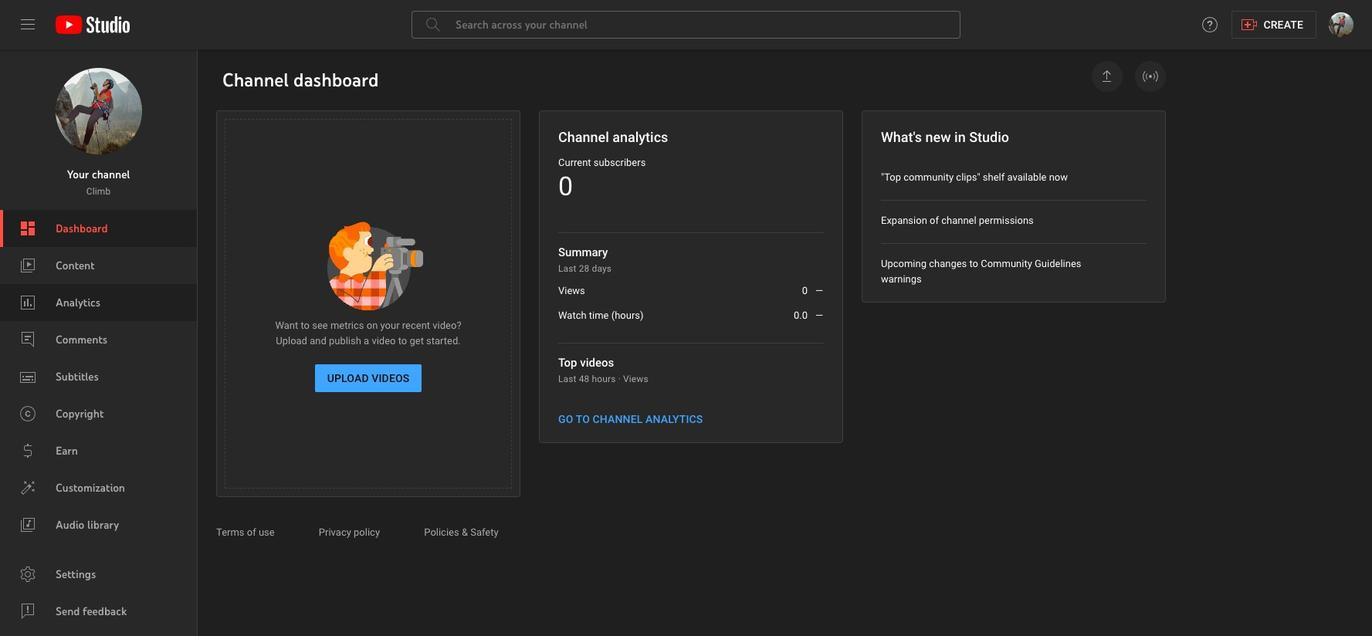 Task type: vqa. For each thing, say whether or not it's contained in the screenshot.
"hidden"
no



Task type: describe. For each thing, give the bounding box(es) containing it.
in
[[955, 129, 966, 145]]

video
[[372, 335, 396, 347]]

content button
[[0, 247, 197, 284]]

— for 0.0 —
[[816, 310, 824, 321]]

of for expansion
[[930, 215, 939, 226]]

settings
[[56, 568, 96, 582]]

and
[[310, 335, 327, 347]]

upload videos
[[327, 372, 410, 385]]

0 vertical spatial views
[[559, 285, 585, 297]]

want to see metrics on your recent video? upload and publish a video to get started.
[[275, 320, 462, 347]]

Search across your channel field
[[412, 11, 961, 39]]

expansion of channel permissions link
[[881, 201, 1147, 243]]

clips"
[[957, 171, 981, 183]]

use
[[259, 527, 275, 538]]

to inside button
[[576, 413, 590, 426]]

days
[[592, 263, 612, 274]]

subtitles
[[56, 370, 99, 384]]

audio library
[[56, 518, 119, 532]]

go to channel analytics
[[559, 413, 703, 426]]

safety
[[471, 527, 499, 538]]

earn button
[[0, 433, 197, 470]]

copyright link
[[0, 396, 197, 433]]

climb
[[86, 186, 111, 197]]

channel for channel analytics
[[559, 129, 609, 145]]

to inside upcoming changes to community guidelines warnings
[[970, 258, 979, 270]]

channel for go to channel analytics
[[593, 413, 643, 426]]

expansion
[[881, 215, 928, 226]]

subtitles link
[[0, 358, 197, 396]]

0 vertical spatial analytics
[[613, 129, 668, 145]]

"top community clips" shelf available now
[[881, 171, 1068, 183]]

your
[[67, 168, 89, 182]]

customization button
[[0, 470, 197, 507]]

now
[[1050, 171, 1068, 183]]

send feedback
[[56, 605, 127, 619]]

channel for expansion of channel permissions
[[942, 215, 977, 226]]

your channel climb
[[67, 168, 130, 197]]

last inside 'top videos last 48 hours · views'
[[559, 374, 577, 385]]

comments link
[[0, 321, 197, 358]]

dashboard button
[[0, 210, 197, 247]]

library
[[87, 518, 119, 532]]

to left get
[[398, 335, 407, 347]]

customization
[[56, 481, 125, 495]]

metrics
[[331, 320, 364, 331]]

watch time (hours)
[[559, 310, 644, 321]]

guidelines
[[1035, 258, 1082, 270]]

terms of use link
[[216, 527, 290, 538]]

changes
[[929, 258, 967, 270]]

views inside 'top videos last 48 hours · views'
[[623, 374, 649, 385]]

video?
[[433, 320, 462, 331]]

audio library button
[[0, 507, 197, 544]]

comments button
[[0, 321, 197, 358]]

upcoming
[[881, 258, 927, 270]]

subtitles button
[[0, 358, 197, 396]]

0.0 —
[[794, 310, 824, 321]]

shelf
[[983, 171, 1005, 183]]

analytics button
[[0, 284, 197, 321]]

go to channel analytics link
[[540, 406, 843, 433]]

0 inside current subscribers 0
[[559, 171, 573, 202]]

on
[[367, 320, 378, 331]]

analytics
[[56, 296, 100, 310]]

started.
[[426, 335, 461, 347]]

community
[[981, 258, 1033, 270]]

"top
[[881, 171, 901, 183]]

upload videos button
[[315, 365, 422, 392]]

publish
[[329, 335, 361, 347]]

earn link
[[0, 433, 197, 470]]

audio
[[56, 518, 84, 532]]

upcoming changes to community guidelines warnings link
[[881, 244, 1147, 302]]

dashboard
[[56, 222, 108, 236]]

create
[[1264, 19, 1304, 31]]

privacy
[[319, 527, 351, 538]]

privacy policy link
[[319, 527, 395, 538]]

— for 0 —
[[816, 285, 824, 297]]

analytics link
[[0, 284, 197, 321]]

channel analytics
[[559, 129, 668, 145]]

what's
[[881, 129, 922, 145]]

upload inside want to see metrics on your recent video? upload and publish a video to get started.
[[276, 335, 307, 347]]



Task type: locate. For each thing, give the bounding box(es) containing it.
1 horizontal spatial 0
[[802, 285, 808, 297]]

"top community clips" shelf available now link
[[881, 158, 1147, 200]]

copyright button
[[0, 396, 197, 433]]

0 down current
[[559, 171, 573, 202]]

&
[[462, 527, 468, 538]]

comments
[[56, 333, 107, 347]]

— up the '0.0 —'
[[816, 285, 824, 297]]

analytics inside go to channel analytics button
[[646, 413, 703, 426]]

policies & safety link
[[424, 527, 514, 538]]

0 vertical spatial channel
[[222, 68, 289, 91]]

channel down clips"
[[942, 215, 977, 226]]

1 vertical spatial views
[[623, 374, 649, 385]]

send feedback button
[[0, 593, 197, 630]]

views up the watch
[[559, 285, 585, 297]]

account image
[[1329, 12, 1354, 37]]

of
[[930, 215, 939, 226], [247, 527, 256, 538]]

content
[[56, 259, 95, 273]]

0 —
[[802, 285, 824, 297]]

videos inside button
[[372, 372, 410, 385]]

studio
[[970, 129, 1010, 145]]

get
[[410, 335, 424, 347]]

2 vertical spatial channel
[[593, 413, 643, 426]]

views
[[559, 285, 585, 297], [623, 374, 649, 385]]

videos up hours
[[580, 356, 614, 370]]

last left 28
[[559, 263, 577, 274]]

1 vertical spatial videos
[[372, 372, 410, 385]]

go to channel analytics button
[[552, 406, 709, 433]]

0 vertical spatial videos
[[580, 356, 614, 370]]

0 vertical spatial last
[[559, 263, 577, 274]]

policy
[[354, 527, 380, 538]]

channel
[[92, 168, 130, 182], [942, 215, 977, 226], [593, 413, 643, 426]]

1 vertical spatial analytics
[[646, 413, 703, 426]]

0 horizontal spatial videos
[[372, 372, 410, 385]]

dashboard
[[294, 68, 379, 91]]

channel for channel dashboard
[[222, 68, 289, 91]]

48
[[579, 374, 590, 385]]

1 vertical spatial last
[[559, 374, 577, 385]]

last inside "summary last 28 days"
[[559, 263, 577, 274]]

warnings
[[881, 273, 922, 285]]

1 vertical spatial channel
[[559, 129, 609, 145]]

upload inside button
[[327, 372, 369, 385]]

hours
[[592, 374, 616, 385]]

top videos last 48 hours · views
[[559, 356, 649, 385]]

videos for upload
[[372, 372, 410, 385]]

earn
[[56, 444, 78, 458]]

1 vertical spatial 0
[[802, 285, 808, 297]]

1 horizontal spatial channel
[[559, 129, 609, 145]]

0 up the '0.0 —'
[[802, 285, 808, 297]]

terms of use
[[216, 527, 277, 538]]

0 vertical spatial upload
[[276, 335, 307, 347]]

audio library link
[[0, 507, 197, 544]]

1 vertical spatial of
[[247, 527, 256, 538]]

1 vertical spatial upload
[[327, 372, 369, 385]]

0 vertical spatial channel
[[92, 168, 130, 182]]

feedback
[[83, 605, 127, 619]]

upcoming changes to community guidelines warnings
[[881, 258, 1082, 285]]

videos down video
[[372, 372, 410, 385]]

upload down publish
[[327, 372, 369, 385]]

upload down want
[[276, 335, 307, 347]]

to right changes
[[970, 258, 979, 270]]

policies
[[424, 527, 459, 538]]

customization link
[[0, 470, 197, 507]]

watch
[[559, 310, 587, 321]]

terms
[[216, 527, 245, 538]]

0 horizontal spatial views
[[559, 285, 585, 297]]

1 last from the top
[[559, 263, 577, 274]]

of for terms
[[247, 527, 256, 538]]

community
[[904, 171, 954, 183]]

0 vertical spatial —
[[816, 285, 824, 297]]

0 horizontal spatial channel
[[222, 68, 289, 91]]

1 vertical spatial —
[[816, 310, 824, 321]]

policies & safety
[[424, 527, 501, 538]]

subscribers
[[594, 157, 646, 168]]

1 horizontal spatial of
[[930, 215, 939, 226]]

0 horizontal spatial upload
[[276, 335, 307, 347]]

dashboard link
[[0, 210, 197, 247]]

0 vertical spatial of
[[930, 215, 939, 226]]

create button
[[1232, 11, 1317, 39]]

2 — from the top
[[816, 310, 824, 321]]

to right go
[[576, 413, 590, 426]]

2 horizontal spatial channel
[[942, 215, 977, 226]]

to left see
[[301, 320, 310, 331]]

(hours)
[[612, 310, 644, 321]]

of left use
[[247, 527, 256, 538]]

last down top
[[559, 374, 577, 385]]

1 vertical spatial channel
[[942, 215, 977, 226]]

send
[[56, 605, 80, 619]]

1 horizontal spatial upload
[[327, 372, 369, 385]]

to
[[970, 258, 979, 270], [301, 320, 310, 331], [398, 335, 407, 347], [576, 413, 590, 426]]

summary last 28 days
[[559, 246, 612, 274]]

settings button
[[0, 556, 197, 593]]

recent
[[402, 320, 430, 331]]

of right "expansion"
[[930, 215, 939, 226]]

0 horizontal spatial channel
[[92, 168, 130, 182]]

a
[[364, 335, 369, 347]]

channel inside button
[[593, 413, 643, 426]]

current subscribers 0
[[559, 157, 646, 202]]

0 vertical spatial 0
[[559, 171, 573, 202]]

0 horizontal spatial of
[[247, 527, 256, 538]]

see
[[312, 320, 328, 331]]

your
[[380, 320, 400, 331]]

— right 0.0
[[816, 310, 824, 321]]

channel up climb
[[92, 168, 130, 182]]

new
[[926, 129, 951, 145]]

0.0
[[794, 310, 808, 321]]

channel down ·
[[593, 413, 643, 426]]

permissions
[[979, 215, 1034, 226]]

go
[[559, 413, 574, 426]]

channel dashboard
[[222, 68, 379, 91]]

·
[[618, 374, 621, 385]]

1 horizontal spatial channel
[[593, 413, 643, 426]]

videos for top
[[580, 356, 614, 370]]

channel
[[222, 68, 289, 91], [559, 129, 609, 145]]

last
[[559, 263, 577, 274], [559, 374, 577, 385]]

expansion of channel permissions
[[881, 215, 1034, 226]]

upload
[[276, 335, 307, 347], [327, 372, 369, 385]]

channel inside your channel climb
[[92, 168, 130, 182]]

28
[[579, 263, 590, 274]]

available
[[1008, 171, 1047, 183]]

2 last from the top
[[559, 374, 577, 385]]

1 — from the top
[[816, 285, 824, 297]]

views right ·
[[623, 374, 649, 385]]

0 horizontal spatial 0
[[559, 171, 573, 202]]

1 horizontal spatial views
[[623, 374, 649, 385]]

copyright
[[56, 407, 104, 421]]

1 horizontal spatial videos
[[580, 356, 614, 370]]

—
[[816, 285, 824, 297], [816, 310, 824, 321]]

content link
[[0, 247, 197, 284]]

current
[[559, 157, 591, 168]]

privacy policy
[[319, 527, 383, 538]]

summary
[[559, 246, 608, 260]]

climb image
[[56, 68, 142, 154]]

videos inside 'top videos last 48 hours · views'
[[580, 356, 614, 370]]



